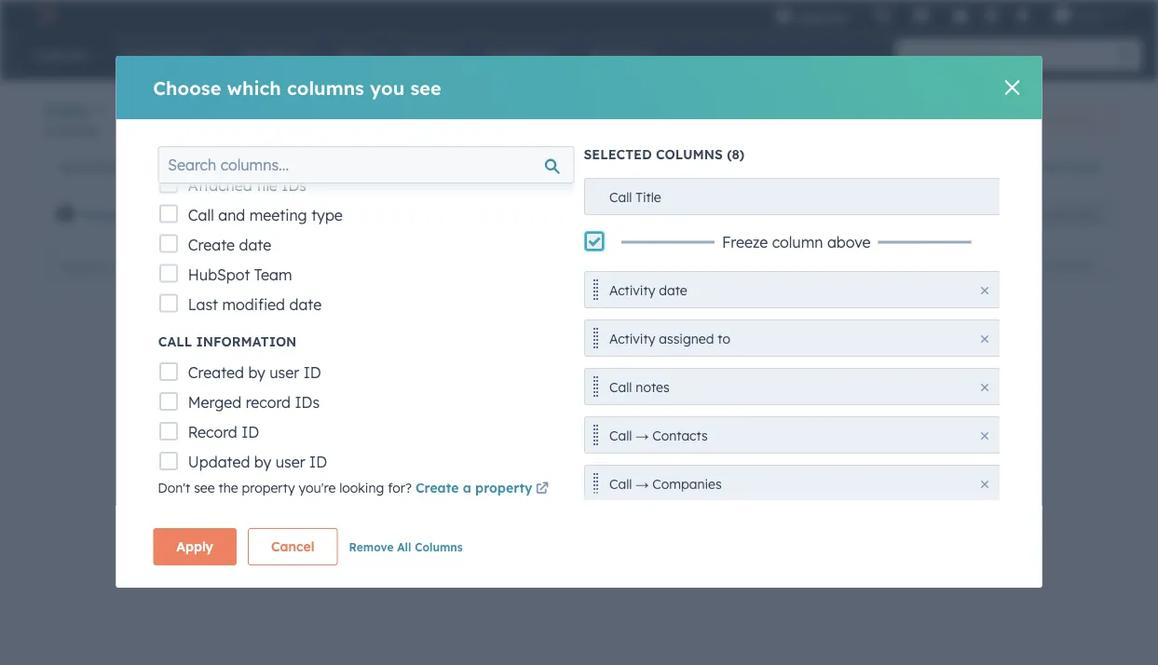 Task type: locate. For each thing, give the bounding box(es) containing it.
user up don't see the property you're looking for?
[[275, 453, 305, 472]]

2 vertical spatial all
[[397, 541, 411, 555]]

views
[[1065, 158, 1101, 175]]

all left views
[[1045, 158, 1061, 175]]

selected
[[584, 146, 652, 163]]

id up catches
[[241, 424, 259, 442]]

and
[[218, 206, 245, 225]]

seconds
[[480, 421, 530, 438]]

0 horizontal spatial all
[[397, 541, 411, 555]]

all views link
[[1032, 148, 1114, 185]]

see
[[410, 76, 441, 99], [265, 421, 286, 438], [194, 480, 215, 496]]

0 horizontal spatial activity assigned to
[[240, 207, 370, 223]]

ids right file
[[281, 176, 306, 195]]

activity date for activity date popup button at the left of the page
[[400, 207, 484, 223]]

call left duration
[[532, 207, 557, 223]]

all inside button
[[873, 207, 890, 223]]

1 vertical spatial →
[[635, 476, 648, 492]]

calls banner
[[45, 97, 1114, 148]]

call down the call → contacts
[[609, 476, 632, 492]]

close image for choose which columns you see
[[1005, 80, 1020, 95]]

call inside "link"
[[1027, 113, 1047, 127]]

no matches for the current filters.
[[184, 380, 501, 403]]

edit columns button
[[1017, 254, 1109, 278]]

remove all columns
[[349, 541, 463, 555]]

call notes
[[609, 379, 669, 395]]

close image inside activity assigned to button
[[981, 335, 988, 342]]

1 vertical spatial activity date
[[609, 282, 687, 298]]

0 horizontal spatial columns
[[415, 541, 463, 555]]

call left "analytics"
[[1027, 113, 1047, 127]]

1 horizontal spatial create
[[416, 480, 459, 496]]

activity down duration
[[609, 282, 655, 298]]

0 vertical spatial activity date
[[400, 207, 484, 223]]

activity down file
[[240, 207, 290, 223]]

activity for activity assigned to popup button
[[240, 207, 290, 223]]

1 close image from the top
[[981, 287, 988, 294]]

2 horizontal spatial the
[[552, 421, 572, 438]]

1 vertical spatial columns
[[1053, 259, 1097, 273]]

to inside button
[[717, 330, 730, 347]]

menu containing funky
[[762, 0, 1136, 30]]

advanced filters (2) button
[[652, 197, 823, 234]]

0 vertical spatial see
[[410, 76, 441, 99]]

1 horizontal spatial to
[[356, 207, 370, 223]]

to up catches
[[249, 421, 261, 438]]

1 horizontal spatial activity date
[[609, 282, 687, 298]]

by for updated
[[254, 453, 271, 472]]

expecting
[[184, 421, 245, 438]]

a left new
[[290, 421, 298, 438]]

user for created by user id
[[269, 364, 299, 383]]

2 close image from the top
[[981, 383, 988, 391]]

2 vertical spatial the
[[219, 480, 238, 496]]

close image
[[981, 287, 988, 294], [981, 383, 988, 391]]

0 horizontal spatial columns
[[287, 76, 364, 99]]

the
[[334, 380, 364, 403], [552, 421, 572, 438], [219, 480, 238, 496]]

activity assigned to button
[[584, 319, 1001, 356]]

id for created by user id
[[303, 364, 321, 383]]

0 horizontal spatial assigned
[[294, 207, 352, 223]]

hubspot image
[[34, 4, 56, 26]]

call inside "button"
[[609, 379, 632, 395]]

call down 'call notes'
[[609, 427, 632, 444]]

0 vertical spatial assigned
[[294, 207, 352, 223]]

to inside expecting to see a new item? try again in a few seconds as the system catches up.
[[249, 421, 261, 438]]

0
[[45, 123, 52, 137]]

all inside 'button'
[[397, 541, 411, 555]]

assigned inside popup button
[[294, 207, 352, 223]]

matches
[[217, 380, 295, 403]]

activity assigned to inside button
[[609, 330, 730, 347]]

1 horizontal spatial assigned
[[659, 330, 714, 347]]

1 horizontal spatial the
[[334, 380, 364, 403]]

1 vertical spatial activity assigned to
[[609, 330, 730, 347]]

all right clear
[[873, 207, 890, 223]]

to up call notes "button"
[[717, 330, 730, 347]]

again
[[389, 421, 425, 438]]

1 vertical spatial all
[[873, 207, 890, 223]]

close image inside activity date button
[[981, 287, 988, 294]]

date inside popup button
[[454, 207, 484, 223]]

upgrade image
[[775, 8, 792, 25]]

by
[[248, 364, 265, 383], [254, 453, 271, 472]]

create inside create a property link
[[416, 480, 459, 496]]

0 vertical spatial to
[[356, 207, 370, 223]]

by left up.
[[254, 453, 271, 472]]

remove
[[349, 541, 394, 555]]

1 vertical spatial assigned
[[659, 330, 714, 347]]

activity date button
[[388, 197, 509, 234]]

item?
[[330, 421, 364, 438]]

0 vertical spatial ids
[[281, 176, 306, 195]]

freeze column above
[[722, 232, 870, 251]]

columns right remove
[[415, 541, 463, 555]]

0 vertical spatial id
[[303, 364, 321, 383]]

merged record ids
[[188, 394, 319, 412]]

help image
[[952, 8, 969, 25]]

create up the hubspot
[[188, 236, 234, 254]]

columns right "edit"
[[1053, 259, 1097, 273]]

0 vertical spatial columns
[[656, 146, 723, 163]]

property
[[242, 480, 295, 496], [475, 480, 533, 496]]

close image for call → contacts
[[981, 432, 988, 439]]

1 vertical spatial create
[[416, 480, 459, 496]]

1 horizontal spatial all
[[873, 207, 890, 223]]

1 vertical spatial close image
[[981, 383, 988, 391]]

2 → from the top
[[635, 476, 648, 492]]

by for created
[[248, 364, 265, 383]]

1 property from the left
[[242, 480, 295, 496]]

0 horizontal spatial the
[[219, 480, 238, 496]]

see down the record
[[265, 421, 286, 438]]

ids
[[281, 176, 306, 195], [294, 394, 319, 412]]

1 vertical spatial to
[[717, 330, 730, 347]]

2 vertical spatial see
[[194, 480, 215, 496]]

to inside popup button
[[356, 207, 370, 223]]

menu item
[[861, 0, 865, 30]]

1 vertical spatial the
[[552, 421, 572, 438]]

2 horizontal spatial a
[[463, 480, 471, 496]]

1 horizontal spatial property
[[475, 480, 533, 496]]

activity assigned to up notes
[[609, 330, 730, 347]]

→
[[635, 427, 648, 444], [635, 476, 648, 492]]

columns inside button
[[1053, 259, 1097, 273]]

up.
[[283, 444, 301, 460]]

→ left companies
[[635, 476, 648, 492]]

2 vertical spatial id
[[309, 453, 327, 472]]

menu
[[762, 0, 1136, 30]]

the right the for
[[334, 380, 364, 403]]

to for call notes
[[717, 330, 730, 347]]

columns left (8)
[[656, 146, 723, 163]]

1 vertical spatial id
[[241, 424, 259, 442]]

close image inside call → companies button
[[981, 480, 988, 488]]

settings link
[[980, 5, 1004, 25]]

save view button
[[1013, 200, 1114, 230]]

property down updated by user id
[[242, 480, 295, 496]]

current
[[369, 380, 437, 403]]

freeze
[[722, 232, 768, 251]]

by up merged record ids
[[248, 364, 265, 383]]

0 horizontal spatial see
[[194, 480, 215, 496]]

1 vertical spatial by
[[254, 453, 271, 472]]

call left "and" at the top left
[[188, 206, 214, 225]]

assigned inside button
[[659, 330, 714, 347]]

0 vertical spatial columns
[[287, 76, 364, 99]]

see down 'updated'
[[194, 480, 215, 496]]

filters.
[[443, 380, 501, 403]]

all right remove
[[397, 541, 411, 555]]

system
[[184, 444, 228, 460]]

0 vertical spatial activity assigned to
[[240, 207, 370, 223]]

activity assigned to down file
[[240, 207, 370, 223]]

record
[[188, 424, 237, 442]]

close image inside call notes "button"
[[981, 383, 988, 391]]

recorded calls
[[60, 159, 149, 175]]

0 vertical spatial create
[[188, 236, 234, 254]]

0 vertical spatial close image
[[981, 287, 988, 294]]

1 vertical spatial columns
[[415, 541, 463, 555]]

create for create date
[[188, 236, 234, 254]]

0 horizontal spatial activity date
[[400, 207, 484, 223]]

try
[[367, 421, 386, 438]]

1 horizontal spatial activity assigned to
[[609, 330, 730, 347]]

0 vertical spatial the
[[334, 380, 364, 403]]

to right 'type'
[[356, 207, 370, 223]]

id up new
[[303, 364, 321, 383]]

settings image
[[983, 8, 1000, 25]]

1 → from the top
[[635, 427, 648, 444]]

attached
[[188, 176, 252, 195]]

close image
[[1005, 80, 1020, 95], [981, 335, 988, 342], [981, 432, 988, 439], [981, 480, 988, 488]]

link opens in a new window image
[[536, 483, 549, 496]]

activity assigned to
[[240, 207, 370, 223], [609, 330, 730, 347]]

activity assigned to for call notes
[[609, 330, 730, 347]]

2 horizontal spatial to
[[717, 330, 730, 347]]

help button
[[945, 0, 976, 30]]

activity date inside button
[[609, 282, 687, 298]]

property left link opens in a new window image
[[475, 480, 533, 496]]

create right the for?
[[416, 480, 459, 496]]

call left notes
[[609, 379, 632, 395]]

close image for call notes
[[981, 383, 988, 391]]

→ for contacts
[[635, 427, 648, 444]]

0 horizontal spatial create
[[188, 236, 234, 254]]

date
[[454, 207, 484, 223], [239, 236, 271, 254], [659, 282, 687, 298], [289, 295, 321, 314]]

0 horizontal spatial to
[[249, 421, 261, 438]]

columns
[[287, 76, 364, 99], [1053, 259, 1097, 273]]

call down last
[[158, 334, 192, 350]]

updated
[[188, 453, 250, 472]]

the inside choose which columns you see 'dialog'
[[219, 480, 238, 496]]

1 vertical spatial ids
[[294, 394, 319, 412]]

activity date inside popup button
[[400, 207, 484, 223]]

close image for activity date
[[981, 287, 988, 294]]

see right you
[[410, 76, 441, 99]]

call for call information
[[158, 334, 192, 350]]

0 vertical spatial user
[[269, 364, 299, 383]]

2 vertical spatial to
[[249, 421, 261, 438]]

activity up 'call notes'
[[609, 330, 655, 347]]

choose which columns you see dialog
[[116, 0, 1042, 599]]

activity assigned to inside popup button
[[240, 207, 370, 223]]

1 horizontal spatial columns
[[656, 146, 723, 163]]

property inside create a property link
[[475, 480, 533, 496]]

0 vertical spatial all
[[1045, 158, 1061, 175]]

apply
[[176, 539, 213, 555]]

above
[[827, 232, 870, 251]]

link opens in a new window image
[[536, 478, 549, 501]]

looking
[[339, 480, 384, 496]]

1 vertical spatial user
[[275, 453, 305, 472]]

Search columns... search field
[[158, 146, 574, 184]]

user up the record
[[269, 364, 299, 383]]

save view
[[1045, 208, 1098, 222]]

no
[[184, 380, 211, 403]]

0 vertical spatial →
[[635, 427, 648, 444]]

export
[[959, 259, 994, 273]]

you
[[370, 76, 405, 99]]

create a property
[[416, 480, 533, 496]]

funky
[[1074, 7, 1106, 22]]

edit columns
[[1029, 259, 1097, 273]]

1 vertical spatial see
[[265, 421, 286, 438]]

record
[[245, 394, 290, 412]]

id
[[303, 364, 321, 383], [241, 424, 259, 442], [309, 453, 327, 472]]

the down 'updated'
[[219, 480, 238, 496]]

file
[[256, 176, 277, 195]]

activity down search columns... 'search field'
[[400, 207, 450, 223]]

1 horizontal spatial see
[[265, 421, 286, 438]]

2 horizontal spatial all
[[1045, 158, 1061, 175]]

a down few
[[463, 480, 471, 496]]

columns inside 'button'
[[415, 541, 463, 555]]

2 horizontal spatial see
[[410, 76, 441, 99]]

id up you're
[[309, 453, 327, 472]]

1 horizontal spatial columns
[[1053, 259, 1097, 273]]

→ left contacts
[[635, 427, 648, 444]]

attached file ids
[[188, 176, 306, 195]]

call left title at the right of page
[[609, 189, 632, 205]]

meeting
[[249, 206, 307, 225]]

create
[[188, 236, 234, 254], [416, 480, 459, 496]]

for?
[[388, 480, 412, 496]]

0 vertical spatial by
[[248, 364, 265, 383]]

the right as
[[552, 421, 572, 438]]

hubspot team
[[188, 266, 292, 284]]

assigned for activity date
[[294, 207, 352, 223]]

call notes button
[[584, 368, 1001, 405]]

columns left you
[[287, 76, 364, 99]]

2 property from the left
[[475, 480, 533, 496]]

filters
[[752, 207, 790, 223]]

activity
[[240, 207, 290, 223], [400, 207, 450, 223], [609, 282, 655, 298], [609, 330, 655, 347]]

a inside choose which columns you see 'dialog'
[[463, 480, 471, 496]]

ids up new
[[294, 394, 319, 412]]

create a property link
[[416, 478, 552, 501]]

all
[[1045, 158, 1061, 175], [873, 207, 890, 223], [397, 541, 411, 555]]

view
[[1074, 208, 1098, 222]]

close image inside 'call → contacts' button
[[981, 432, 988, 439]]

0 horizontal spatial property
[[242, 480, 295, 496]]

a right the in
[[443, 421, 451, 438]]

transcript available button
[[75, 197, 217, 234]]



Task type: describe. For each thing, give the bounding box(es) containing it.
activity for activity date button
[[609, 282, 655, 298]]

clear all button
[[823, 197, 902, 234]]

all for remove all columns
[[397, 541, 411, 555]]

available
[[150, 207, 211, 223]]

records
[[55, 123, 97, 137]]

activity date for activity date button
[[609, 282, 687, 298]]

created
[[188, 364, 244, 383]]

to for activity date
[[356, 207, 370, 223]]

last
[[188, 295, 218, 314]]

funky button
[[1043, 0, 1134, 30]]

calling icon image
[[874, 7, 891, 24]]

contacts
[[652, 427, 707, 444]]

notifications button
[[1007, 0, 1039, 30]]

Search HubSpot search field
[[896, 39, 1125, 71]]

modified
[[222, 295, 285, 314]]

which
[[227, 76, 281, 99]]

user for updated by user id
[[275, 453, 305, 472]]

cancel button
[[248, 529, 338, 566]]

expecting to see a new item? try again in a few seconds as the system catches up.
[[184, 421, 572, 460]]

see inside expecting to see a new item? try again in a few seconds as the system catches up.
[[265, 421, 286, 438]]

call information
[[158, 334, 296, 350]]

close image for activity assigned to
[[981, 335, 988, 342]]

marketplaces image
[[913, 8, 930, 25]]

calls button
[[45, 97, 107, 124]]

all views
[[1045, 158, 1101, 175]]

you're
[[299, 480, 336, 496]]

create date
[[188, 236, 271, 254]]

call for call title
[[609, 189, 632, 205]]

call → companies
[[609, 476, 721, 492]]

notifications image
[[1015, 8, 1031, 25]]

transcript
[[80, 207, 146, 223]]

ids for attached file ids
[[281, 176, 306, 195]]

assigned for call notes
[[659, 330, 714, 347]]

activity for activity date popup button at the left of the page
[[400, 207, 450, 223]]

information
[[196, 334, 296, 350]]

(8)
[[727, 146, 745, 163]]

call for call duration
[[532, 207, 557, 223]]

call and meeting type
[[188, 206, 342, 225]]

choose
[[153, 76, 221, 99]]

activity assigned to for activity date
[[240, 207, 370, 223]]

catches
[[231, 444, 279, 460]]

few
[[455, 421, 477, 438]]

new
[[301, 421, 326, 438]]

record id
[[188, 424, 259, 442]]

analytics
[[1050, 113, 1098, 127]]

Search call name or notes search field
[[49, 249, 269, 283]]

recorded
[[60, 159, 118, 175]]

date inside button
[[659, 282, 687, 298]]

import
[[947, 113, 985, 127]]

calling icon button
[[867, 3, 898, 27]]

activity date button
[[584, 271, 1001, 308]]

notes
[[635, 379, 669, 395]]

companies
[[652, 476, 721, 492]]

id for updated by user id
[[309, 453, 327, 472]]

import button
[[931, 105, 1000, 135]]

advanced
[[683, 207, 748, 223]]

call for call → contacts
[[609, 427, 632, 444]]

don't see the property you're looking for?
[[158, 480, 416, 496]]

funky town image
[[1054, 7, 1071, 23]]

call duration
[[532, 207, 617, 223]]

the inside expecting to see a new item? try again in a few seconds as the system catches up.
[[552, 421, 572, 438]]

call for call analytics
[[1027, 113, 1047, 127]]

team
[[254, 266, 292, 284]]

advanced filters (2)
[[683, 207, 811, 223]]

all for clear all
[[873, 207, 890, 223]]

in
[[428, 421, 439, 438]]

search button
[[1110, 39, 1142, 71]]

calls
[[122, 159, 149, 175]]

→ for companies
[[635, 476, 648, 492]]

1 horizontal spatial a
[[443, 421, 451, 438]]

call duration button
[[520, 197, 641, 234]]

duration
[[561, 207, 617, 223]]

0 records
[[45, 123, 97, 137]]

column
[[772, 232, 823, 251]]

title
[[635, 189, 661, 205]]

call analytics link
[[1012, 105, 1114, 135]]

upgrade
[[796, 9, 848, 24]]

last modified date
[[188, 295, 321, 314]]

0 horizontal spatial a
[[290, 421, 298, 438]]

call for call and meeting type
[[188, 206, 214, 225]]

call for call → companies
[[609, 476, 632, 492]]

hubspot link
[[22, 4, 70, 26]]

activity assigned to button
[[228, 197, 377, 234]]

close image for call → companies
[[981, 480, 988, 488]]

hubspot
[[188, 266, 250, 284]]

updated by user id
[[188, 453, 327, 472]]

search image
[[1119, 48, 1132, 62]]

activity for activity assigned to button
[[609, 330, 655, 347]]

cancel
[[271, 539, 315, 555]]

remove all columns button
[[349, 536, 463, 558]]

clear all
[[835, 207, 890, 223]]

export button
[[947, 254, 1006, 278]]

call → companies button
[[584, 465, 1001, 502]]

merged
[[188, 394, 241, 412]]

(2)
[[794, 207, 811, 223]]

call analytics
[[1027, 113, 1098, 127]]

columns inside 'dialog'
[[287, 76, 364, 99]]

ids for merged record ids
[[294, 394, 319, 412]]

create for create a property
[[416, 480, 459, 496]]

call for call notes
[[609, 379, 632, 395]]

marketplaces button
[[902, 0, 941, 30]]

apply button
[[153, 529, 237, 566]]



Task type: vqa. For each thing, say whether or not it's contained in the screenshot.
Create Snippet button
no



